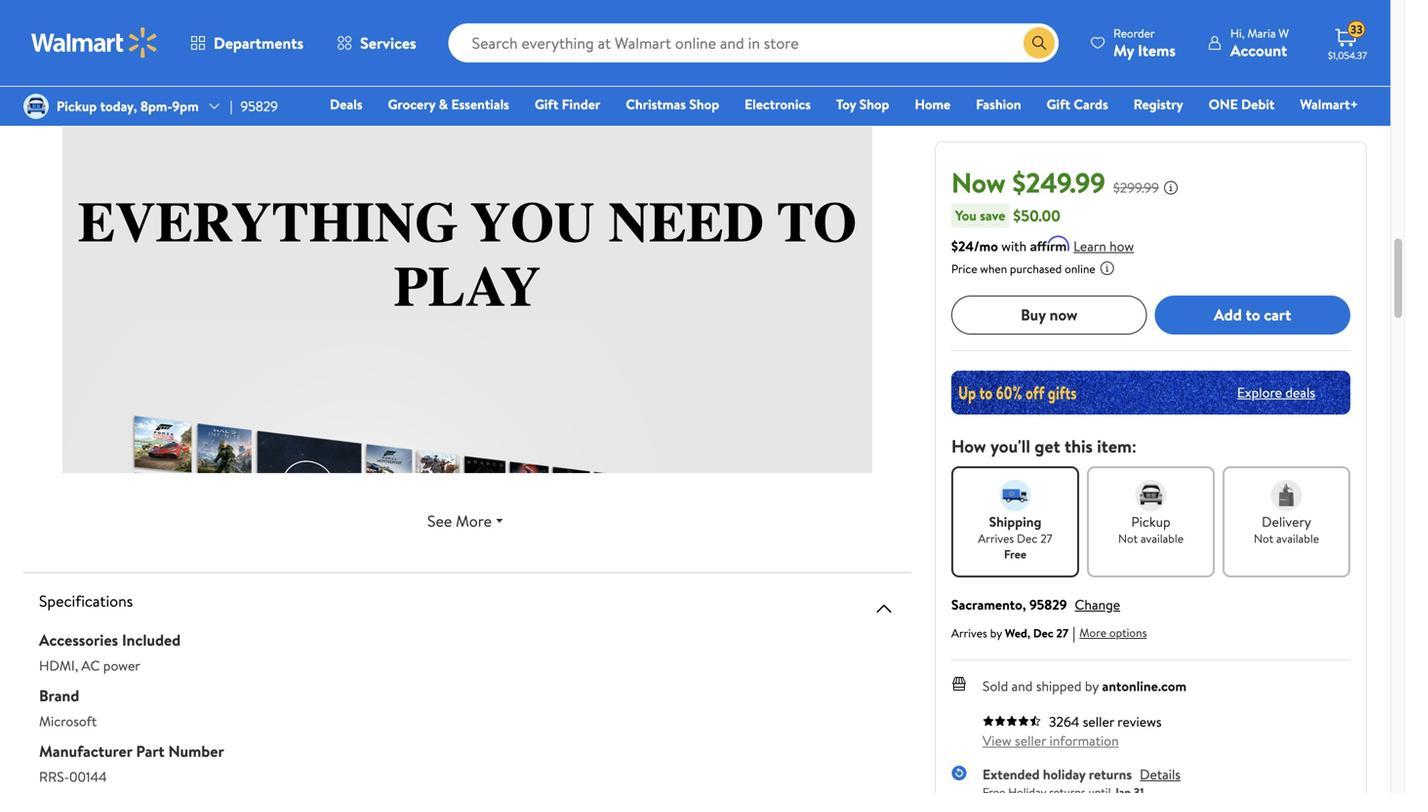 Task type: describe. For each thing, give the bounding box(es) containing it.
about the brand
[[39, 53, 149, 74]]

$50.00
[[1013, 205, 1061, 226]]

reorder my items
[[1114, 25, 1176, 61]]

delivery not available
[[1254, 512, 1319, 547]]

gift for gift cards
[[1047, 95, 1071, 114]]

by inside arrives by wed, dec 27 | more options
[[990, 625, 1002, 641]]

buy
[[1021, 304, 1046, 325]]

add to cart button
[[1155, 295, 1351, 334]]

finder
[[562, 95, 600, 114]]

95829 for |
[[241, 97, 278, 116]]

1 horizontal spatial by
[[1085, 677, 1099, 696]]

seller for view
[[1015, 731, 1046, 750]]

departments
[[214, 32, 304, 54]]

toy shop link
[[828, 94, 898, 115]]

arrives by wed, dec 27 | more options
[[951, 622, 1147, 644]]

items
[[1138, 40, 1176, 61]]

registry link
[[1125, 94, 1192, 115]]

returns
[[1089, 765, 1132, 784]]

shipping
[[989, 512, 1042, 531]]

information
[[1050, 731, 1119, 750]]

hi, maria w account
[[1231, 25, 1289, 61]]

not for pickup
[[1118, 530, 1138, 547]]

&
[[439, 95, 448, 114]]

item:
[[1097, 434, 1137, 458]]

shop for toy shop
[[859, 95, 889, 114]]

more options button
[[1080, 624, 1147, 641]]

00144
[[69, 768, 107, 787]]

details button
[[1140, 765, 1181, 784]]

buy now
[[1021, 304, 1078, 325]]

price when purchased online
[[951, 260, 1096, 277]]

buy now button
[[951, 295, 1147, 334]]

up to sixty percent off deals. shop now. image
[[951, 371, 1351, 414]]

hi,
[[1231, 25, 1245, 41]]

fashion link
[[967, 94, 1030, 115]]

services button
[[320, 20, 433, 66]]

view seller information
[[983, 731, 1119, 750]]

wed,
[[1005, 625, 1031, 641]]

now
[[1050, 304, 1078, 325]]

one debit link
[[1200, 94, 1284, 115]]

purchased
[[1010, 260, 1062, 277]]

$24/mo with
[[951, 236, 1027, 255]]

sold and shipped by antonline.com
[[983, 677, 1187, 696]]

intent image for pickup image
[[1135, 480, 1167, 511]]

1 horizontal spatial |
[[1073, 622, 1076, 644]]

not for delivery
[[1254, 530, 1274, 547]]

now
[[951, 163, 1006, 202]]

and
[[1012, 677, 1033, 696]]

christmas shop link
[[617, 94, 728, 115]]

to
[[1246, 304, 1260, 325]]

today,
[[100, 97, 137, 116]]

antonline.com
[[1102, 677, 1187, 696]]

sold
[[983, 677, 1008, 696]]

arrives inside shipping arrives dec 27 free
[[978, 530, 1014, 547]]

change button
[[1075, 595, 1120, 614]]

cards
[[1074, 95, 1108, 114]]

shipped
[[1036, 677, 1082, 696]]

w
[[1279, 25, 1289, 41]]

available for pickup
[[1141, 530, 1184, 547]]

arrives inside arrives by wed, dec 27 | more options
[[951, 625, 987, 641]]

fashion
[[976, 95, 1021, 114]]

more inside arrives by wed, dec 27 | more options
[[1080, 624, 1107, 641]]

online
[[1065, 260, 1096, 277]]

explore deals
[[1237, 383, 1315, 402]]

holiday
[[1043, 765, 1086, 784]]

available for delivery
[[1276, 530, 1319, 547]]

| 95829
[[230, 97, 278, 116]]

pickup not available
[[1118, 512, 1184, 547]]

33
[[1351, 21, 1363, 38]]

walmart+
[[1300, 95, 1358, 114]]

gift finder
[[535, 95, 600, 114]]

gift finder link
[[526, 94, 609, 115]]

reviews
[[1118, 712, 1162, 731]]

pickup for today,
[[57, 97, 97, 116]]

explore deals link
[[1229, 375, 1323, 410]]

you'll
[[991, 434, 1030, 458]]

about
[[39, 53, 81, 74]]

$299.99
[[1113, 178, 1159, 197]]

add to cart
[[1214, 304, 1291, 325]]

when
[[980, 260, 1007, 277]]

save
[[980, 206, 1006, 225]]

27 inside shipping arrives dec 27 free
[[1040, 530, 1053, 547]]

brand
[[39, 685, 79, 707]]

deals link
[[321, 94, 371, 115]]

essentials
[[451, 95, 509, 114]]

seller for 3264
[[1083, 712, 1114, 731]]



Task type: vqa. For each thing, say whether or not it's contained in the screenshot.
gifts on the left top of page
no



Task type: locate. For each thing, give the bounding box(es) containing it.
seller
[[1083, 712, 1114, 731], [1015, 731, 1046, 750]]

about the brand image
[[872, 60, 896, 83]]

3264 seller reviews
[[1049, 712, 1162, 731]]

intent image for shipping image
[[1000, 480, 1031, 511]]

0 horizontal spatial pickup
[[57, 97, 97, 116]]

1 horizontal spatial more
[[1080, 624, 1107, 641]]

by right shipped
[[1085, 677, 1099, 696]]

brand
[[111, 53, 149, 74]]

1 horizontal spatial pickup
[[1131, 512, 1171, 531]]

explore
[[1237, 383, 1282, 402]]

0 horizontal spatial shop
[[689, 95, 719, 114]]

walmart+ link
[[1291, 94, 1367, 115]]

specifications image
[[872, 597, 896, 621]]

0 vertical spatial dec
[[1017, 530, 1038, 547]]

options
[[1109, 624, 1147, 641]]

27 inside arrives by wed, dec 27 | more options
[[1056, 625, 1069, 641]]

1 horizontal spatial shop
[[859, 95, 889, 114]]

gift left finder
[[535, 95, 559, 114]]

95829 for sacramento,
[[1029, 595, 1067, 614]]

account
[[1231, 40, 1287, 61]]

more inside button
[[456, 510, 492, 532]]

shop right christmas
[[689, 95, 719, 114]]

not
[[1118, 530, 1138, 547], [1254, 530, 1274, 547]]

1 vertical spatial dec
[[1033, 625, 1054, 641]]

1 horizontal spatial seller
[[1083, 712, 1114, 731]]

accessories
[[39, 629, 118, 651]]

1 horizontal spatial not
[[1254, 530, 1274, 547]]

pickup left today,
[[57, 97, 97, 116]]

affirm image
[[1031, 235, 1070, 251]]

learn how button
[[1074, 236, 1134, 256]]

rrs-
[[39, 768, 69, 787]]

dec right wed,
[[1033, 625, 1054, 641]]

one debit
[[1209, 95, 1275, 114]]

shop for christmas shop
[[689, 95, 719, 114]]

gift left cards
[[1047, 95, 1071, 114]]

more down change
[[1080, 624, 1107, 641]]

0 horizontal spatial |
[[230, 97, 233, 116]]

see
[[427, 510, 452, 532]]

$249.99
[[1012, 163, 1105, 202]]

gift for gift finder
[[535, 95, 559, 114]]

sacramento, 95829 change
[[951, 595, 1120, 614]]

more right the see
[[456, 510, 492, 532]]

departments button
[[174, 20, 320, 66]]

Walmart Site-Wide search field
[[449, 23, 1059, 62]]

ac
[[81, 656, 100, 675]]

0 horizontal spatial available
[[1141, 530, 1184, 547]]

0 horizontal spatial more
[[456, 510, 492, 532]]

gift cards link
[[1038, 94, 1117, 115]]

see more
[[427, 510, 492, 532]]

| down change
[[1073, 622, 1076, 644]]

gift inside 'link'
[[1047, 95, 1071, 114]]

electronics
[[745, 95, 811, 114]]

how
[[951, 434, 986, 458]]

christmas shop
[[626, 95, 719, 114]]

1 vertical spatial |
[[1073, 622, 1076, 644]]

0 vertical spatial 95829
[[241, 97, 278, 116]]

dec down intent image for shipping
[[1017, 530, 1038, 547]]

grocery
[[388, 95, 435, 114]]

delivery
[[1262, 512, 1311, 531]]

dec inside shipping arrives dec 27 free
[[1017, 530, 1038, 547]]

$1,054.37
[[1328, 49, 1367, 62]]

1 vertical spatial 27
[[1056, 625, 1069, 641]]

 image
[[23, 94, 49, 119]]

pickup inside the 'pickup not available'
[[1131, 512, 1171, 531]]

pickup for not
[[1131, 512, 1171, 531]]

deals
[[1286, 383, 1315, 402]]

1 horizontal spatial 95829
[[1029, 595, 1067, 614]]

available down intent image for delivery
[[1276, 530, 1319, 547]]

legal information image
[[1100, 260, 1115, 276]]

extended holiday returns details
[[983, 765, 1181, 784]]

gift cards
[[1047, 95, 1108, 114]]

pickup down intent image for pickup
[[1131, 512, 1171, 531]]

manufacturer
[[39, 741, 132, 762]]

number
[[168, 741, 224, 762]]

0 vertical spatial by
[[990, 625, 1002, 641]]

one
[[1209, 95, 1238, 114]]

shop
[[689, 95, 719, 114], [859, 95, 889, 114]]

not inside the 'pickup not available'
[[1118, 530, 1138, 547]]

1 horizontal spatial 27
[[1056, 625, 1069, 641]]

1 vertical spatial arrives
[[951, 625, 987, 641]]

shipping arrives dec 27 free
[[978, 512, 1053, 562]]

dec inside arrives by wed, dec 27 | more options
[[1033, 625, 1054, 641]]

included
[[122, 629, 181, 651]]

2 not from the left
[[1254, 530, 1274, 547]]

1 horizontal spatial available
[[1276, 530, 1319, 547]]

95829 down departments
[[241, 97, 278, 116]]

0 vertical spatial arrives
[[978, 530, 1014, 547]]

learn more about strikethrough prices image
[[1163, 180, 1179, 195]]

more
[[456, 510, 492, 532], [1080, 624, 1107, 641]]

95829 up arrives by wed, dec 27 | more options
[[1029, 595, 1067, 614]]

details
[[1140, 765, 1181, 784]]

intent image for delivery image
[[1271, 480, 1302, 511]]

pickup
[[57, 97, 97, 116], [1131, 512, 1171, 531]]

get
[[1035, 434, 1060, 458]]

by
[[990, 625, 1002, 641], [1085, 677, 1099, 696]]

grocery & essentials link
[[379, 94, 518, 115]]

27 down sacramento, 95829 change
[[1056, 625, 1069, 641]]

my
[[1114, 40, 1134, 61]]

now $249.99
[[951, 163, 1105, 202]]

| right 9pm
[[230, 97, 233, 116]]

available inside delivery not available
[[1276, 530, 1319, 547]]

not down intent image for pickup
[[1118, 530, 1138, 547]]

arrives down sacramento,
[[951, 625, 987, 641]]

debit
[[1241, 95, 1275, 114]]

you save $50.00
[[955, 205, 1061, 226]]

toy shop
[[836, 95, 889, 114]]

Search search field
[[449, 23, 1059, 62]]

this
[[1065, 434, 1093, 458]]

0 horizontal spatial not
[[1118, 530, 1138, 547]]

specifications
[[39, 590, 133, 612]]

free
[[1004, 546, 1027, 562]]

0 vertical spatial more
[[456, 510, 492, 532]]

0 vertical spatial |
[[230, 97, 233, 116]]

available down intent image for pickup
[[1141, 530, 1184, 547]]

cart
[[1264, 304, 1291, 325]]

2 available from the left
[[1276, 530, 1319, 547]]

1 vertical spatial by
[[1085, 677, 1099, 696]]

2 gift from the left
[[1047, 95, 1071, 114]]

1 gift from the left
[[535, 95, 559, 114]]

available
[[1141, 530, 1184, 547], [1276, 530, 1319, 547]]

walmart image
[[31, 27, 158, 59]]

the
[[84, 53, 107, 74]]

seller right the 3264
[[1083, 712, 1114, 731]]

view
[[983, 731, 1012, 750]]

search icon image
[[1032, 35, 1047, 51]]

1 not from the left
[[1118, 530, 1138, 547]]

how you'll get this item:
[[951, 434, 1137, 458]]

grocery & essentials
[[388, 95, 509, 114]]

sacramento,
[[951, 595, 1026, 614]]

$24/mo
[[951, 236, 998, 255]]

not down intent image for delivery
[[1254, 530, 1274, 547]]

1 vertical spatial more
[[1080, 624, 1107, 641]]

not inside delivery not available
[[1254, 530, 1274, 547]]

accessories included hdmi, ac power brand microsoft manufacturer part number rrs-00144
[[39, 629, 224, 787]]

arrives down intent image for shipping
[[978, 530, 1014, 547]]

christmas
[[626, 95, 686, 114]]

9pm
[[172, 97, 199, 116]]

4.269 stars out of 5, based on 3264 seller reviews element
[[983, 715, 1041, 727]]

you
[[955, 206, 977, 225]]

27 right 'free'
[[1040, 530, 1053, 547]]

1 shop from the left
[[689, 95, 719, 114]]

0 horizontal spatial 95829
[[241, 97, 278, 116]]

0 vertical spatial pickup
[[57, 97, 97, 116]]

available inside the 'pickup not available'
[[1141, 530, 1184, 547]]

0 horizontal spatial gift
[[535, 95, 559, 114]]

0 vertical spatial 27
[[1040, 530, 1053, 547]]

1 vertical spatial 95829
[[1029, 595, 1067, 614]]

1 available from the left
[[1141, 530, 1184, 547]]

shop right toy
[[859, 95, 889, 114]]

gift
[[535, 95, 559, 114], [1047, 95, 1071, 114]]

price
[[951, 260, 977, 277]]

2 shop from the left
[[859, 95, 889, 114]]

view seller information link
[[983, 731, 1119, 750]]

registry
[[1134, 95, 1183, 114]]

change
[[1075, 595, 1120, 614]]

reorder
[[1114, 25, 1155, 41]]

microsoft
[[39, 712, 97, 731]]

0 horizontal spatial 27
[[1040, 530, 1053, 547]]

deals
[[330, 95, 363, 114]]

0 horizontal spatial by
[[990, 625, 1002, 641]]

0 horizontal spatial seller
[[1015, 731, 1046, 750]]

learn
[[1074, 236, 1106, 255]]

1 vertical spatial pickup
[[1131, 512, 1171, 531]]

by left wed,
[[990, 625, 1002, 641]]

services
[[360, 32, 416, 54]]

8pm-
[[140, 97, 172, 116]]

1 horizontal spatial gift
[[1047, 95, 1071, 114]]

seller down "4.269 stars out of 5, based on 3264 seller reviews" element
[[1015, 731, 1046, 750]]



